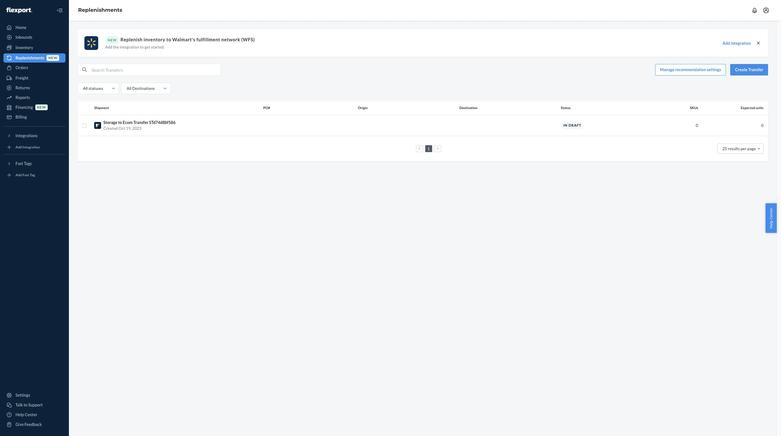 Task type: describe. For each thing, give the bounding box(es) containing it.
talk to support
[[16, 403, 43, 408]]

all statuses
[[83, 86, 103, 91]]

close navigation image
[[56, 7, 63, 14]]

open notifications image
[[752, 7, 759, 14]]

flexport logo image
[[6, 7, 32, 13]]

help center inside button
[[769, 208, 774, 229]]

all for all destinations
[[127, 86, 132, 91]]

get
[[145, 45, 150, 49]]

oct
[[119, 126, 125, 131]]

replenish
[[121, 37, 143, 42]]

help inside button
[[769, 221, 774, 229]]

help center link
[[3, 411, 66, 420]]

give feedback
[[16, 422, 42, 427]]

help center button
[[766, 203, 777, 233]]

inbounds link
[[3, 33, 66, 42]]

draft
[[569, 123, 582, 128]]

manage recommendation settings
[[660, 67, 722, 72]]

talk to support button
[[3, 401, 66, 410]]

2023
[[132, 126, 142, 131]]

chevron left image
[[418, 147, 421, 151]]

add integration link
[[3, 143, 66, 152]]

financing
[[16, 105, 33, 110]]

add for add fast tag
[[16, 173, 22, 177]]

add fast tag
[[16, 173, 35, 177]]

1 horizontal spatial replenishments
[[78, 7, 122, 13]]

skus
[[690, 106, 699, 110]]

fulfillment
[[197, 37, 220, 42]]

storage
[[103, 120, 117, 125]]

expected
[[741, 106, 756, 110]]

0 horizontal spatial integration
[[120, 45, 139, 49]]

1 0 from the left
[[696, 123, 699, 128]]

origin
[[358, 106, 368, 110]]

units
[[756, 106, 764, 110]]

orders link
[[3, 63, 66, 72]]

Search Transfers text field
[[92, 64, 221, 76]]

freight link
[[3, 74, 66, 83]]

square image
[[82, 124, 87, 128]]

manage recommendation settings link
[[656, 64, 726, 76]]

add for add the integration to get started.
[[105, 45, 112, 49]]

per
[[741, 146, 747, 151]]

1 vertical spatial fast
[[23, 173, 29, 177]]

statuses
[[89, 86, 103, 91]]

add integration
[[16, 145, 40, 150]]

create
[[736, 67, 748, 72]]

reports
[[16, 95, 30, 100]]

page
[[748, 146, 756, 151]]

integrations
[[16, 133, 38, 138]]

1 link
[[427, 146, 431, 151]]

center inside help center button
[[769, 208, 774, 220]]

give
[[16, 422, 24, 427]]

center inside help center link
[[25, 413, 37, 417]]

expected units
[[741, 106, 764, 110]]

talk
[[16, 403, 23, 408]]

all destinations
[[127, 86, 155, 91]]

1
[[428, 146, 430, 151]]

create transfer button
[[731, 64, 769, 76]]

new for financing
[[37, 105, 46, 110]]

transfer inside button
[[749, 67, 764, 72]]

destination
[[460, 106, 478, 110]]

created
[[103, 126, 118, 131]]

destinations
[[132, 86, 155, 91]]

add the integration to get started.
[[105, 45, 165, 49]]

to inside button
[[24, 403, 27, 408]]

walmart's
[[172, 37, 195, 42]]

support
[[28, 403, 43, 408]]

give feedback button
[[3, 420, 66, 430]]

open account menu image
[[763, 7, 770, 14]]

feedback
[[25, 422, 42, 427]]

tags
[[24, 161, 32, 166]]

home
[[16, 25, 26, 30]]

status
[[561, 106, 571, 110]]

settings
[[16, 393, 30, 398]]

close image
[[756, 40, 762, 46]]



Task type: locate. For each thing, give the bounding box(es) containing it.
25
[[723, 146, 728, 151]]

to right the talk
[[24, 403, 27, 408]]

fast left tags
[[16, 161, 23, 166]]

0 horizontal spatial help center
[[16, 413, 37, 417]]

fast tags button
[[3, 159, 66, 168]]

2 0 from the left
[[762, 123, 764, 128]]

1 vertical spatial replenishments
[[16, 55, 44, 60]]

settings
[[707, 67, 722, 72]]

po#
[[263, 106, 270, 110]]

replenishments
[[78, 7, 122, 13], [16, 55, 44, 60]]

0 horizontal spatial center
[[25, 413, 37, 417]]

0 down units
[[762, 123, 764, 128]]

1 horizontal spatial integration
[[731, 41, 751, 46]]

new down reports link
[[37, 105, 46, 110]]

new up orders link
[[48, 56, 57, 60]]

0 horizontal spatial new
[[37, 105, 46, 110]]

1 horizontal spatial 0
[[762, 123, 764, 128]]

1 horizontal spatial new
[[48, 56, 57, 60]]

integrations button
[[3, 131, 66, 141]]

shipment
[[94, 106, 109, 110]]

to inside storage to ecom transfer std74d8bf586 created oct 19, 2023
[[118, 120, 122, 125]]

transfer inside storage to ecom transfer std74d8bf586 created oct 19, 2023
[[133, 120, 148, 125]]

add
[[723, 41, 730, 46], [105, 45, 112, 49], [16, 145, 22, 150], [16, 173, 22, 177]]

help
[[769, 221, 774, 229], [16, 413, 24, 417]]

started.
[[151, 45, 165, 49]]

add for add integration
[[723, 41, 730, 46]]

create transfer
[[736, 67, 764, 72]]

0 vertical spatial new
[[48, 56, 57, 60]]

all left destinations
[[127, 86, 132, 91]]

tag
[[30, 173, 35, 177]]

settings link
[[3, 391, 66, 400]]

0 horizontal spatial replenishments
[[16, 55, 44, 60]]

1 horizontal spatial center
[[769, 208, 774, 220]]

in
[[564, 123, 568, 128]]

inbounds
[[16, 35, 32, 40]]

all for all statuses
[[83, 86, 88, 91]]

1 vertical spatial center
[[25, 413, 37, 417]]

add inside add fast tag link
[[16, 173, 22, 177]]

1 horizontal spatial help center
[[769, 208, 774, 229]]

add integration button
[[723, 40, 751, 46]]

freight
[[16, 76, 28, 80]]

1 vertical spatial help center
[[16, 413, 37, 417]]

transfer
[[749, 67, 764, 72], [133, 120, 148, 125]]

replenish inventory to walmart's fulfillment network (wfs)
[[121, 37, 255, 42]]

0 vertical spatial help center
[[769, 208, 774, 229]]

manage
[[660, 67, 675, 72]]

add fast tag link
[[3, 171, 66, 180]]

integration down the replenish
[[120, 45, 139, 49]]

returns
[[16, 85, 30, 90]]

new
[[108, 38, 117, 42]]

0 vertical spatial replenishments
[[78, 7, 122, 13]]

transfer up 2023
[[133, 120, 148, 125]]

new for replenishments
[[48, 56, 57, 60]]

inventory link
[[3, 43, 66, 52]]

std74d8bf586
[[149, 120, 176, 125]]

home link
[[3, 23, 66, 32]]

0 vertical spatial transfer
[[749, 67, 764, 72]]

recommendation
[[676, 67, 707, 72]]

0 vertical spatial help
[[769, 221, 774, 229]]

0 vertical spatial fast
[[16, 161, 23, 166]]

0 horizontal spatial transfer
[[133, 120, 148, 125]]

orders
[[16, 65, 28, 70]]

returns link
[[3, 83, 66, 93]]

1 vertical spatial transfer
[[133, 120, 148, 125]]

add for add integration
[[16, 145, 22, 150]]

integration
[[23, 145, 40, 150]]

integration
[[731, 41, 751, 46], [120, 45, 139, 49]]

0 horizontal spatial 0
[[696, 123, 699, 128]]

0 down skus at right top
[[696, 123, 699, 128]]

ecom
[[123, 120, 133, 125]]

0 horizontal spatial help
[[16, 413, 24, 417]]

1 vertical spatial help
[[16, 413, 24, 417]]

add integration
[[723, 41, 751, 46]]

inventory
[[144, 37, 165, 42]]

integration inside button
[[731, 41, 751, 46]]

fast
[[16, 161, 23, 166], [23, 173, 29, 177]]

storage to ecom transfer std74d8bf586 created oct 19, 2023
[[103, 120, 176, 131]]

to left get
[[140, 45, 144, 49]]

create transfer link
[[731, 64, 769, 76]]

in draft
[[564, 123, 582, 128]]

all left statuses
[[83, 86, 88, 91]]

billing
[[16, 115, 27, 120]]

to
[[167, 37, 171, 42], [140, 45, 144, 49], [118, 120, 122, 125], [24, 403, 27, 408]]

network
[[221, 37, 240, 42]]

1 all from the left
[[83, 86, 88, 91]]

inventory
[[16, 45, 33, 50]]

add inside add integration link
[[16, 145, 22, 150]]

0 vertical spatial center
[[769, 208, 774, 220]]

25 results per page option
[[723, 146, 756, 151]]

fast inside dropdown button
[[16, 161, 23, 166]]

(wfs)
[[241, 37, 255, 42]]

2 all from the left
[[127, 86, 132, 91]]

1 vertical spatial new
[[37, 105, 46, 110]]

fast left tag
[[23, 173, 29, 177]]

0
[[696, 123, 699, 128], [762, 123, 764, 128]]

19,
[[126, 126, 131, 131]]

help center
[[769, 208, 774, 229], [16, 413, 37, 417]]

chevron right image
[[437, 147, 439, 151]]

25 results per page
[[723, 146, 756, 151]]

new
[[48, 56, 57, 60], [37, 105, 46, 110]]

center
[[769, 208, 774, 220], [25, 413, 37, 417]]

billing link
[[3, 113, 66, 122]]

manage recommendation settings button
[[656, 64, 726, 76]]

reports link
[[3, 93, 66, 102]]

to up oct at the left top of page
[[118, 120, 122, 125]]

transfer right create
[[749, 67, 764, 72]]

all
[[83, 86, 88, 91], [127, 86, 132, 91]]

fast tags
[[16, 161, 32, 166]]

to right "inventory" at the top of page
[[167, 37, 171, 42]]

1 horizontal spatial all
[[127, 86, 132, 91]]

replenishments link
[[78, 7, 122, 13]]

integration left close 'icon'
[[731, 41, 751, 46]]

add inside add integration button
[[723, 41, 730, 46]]

results
[[728, 146, 740, 151]]

1 horizontal spatial help
[[769, 221, 774, 229]]

the
[[113, 45, 119, 49]]

0 horizontal spatial all
[[83, 86, 88, 91]]

1 horizontal spatial transfer
[[749, 67, 764, 72]]



Task type: vqa. For each thing, say whether or not it's contained in the screenshot.
the 'Add the integration to get started.'
yes



